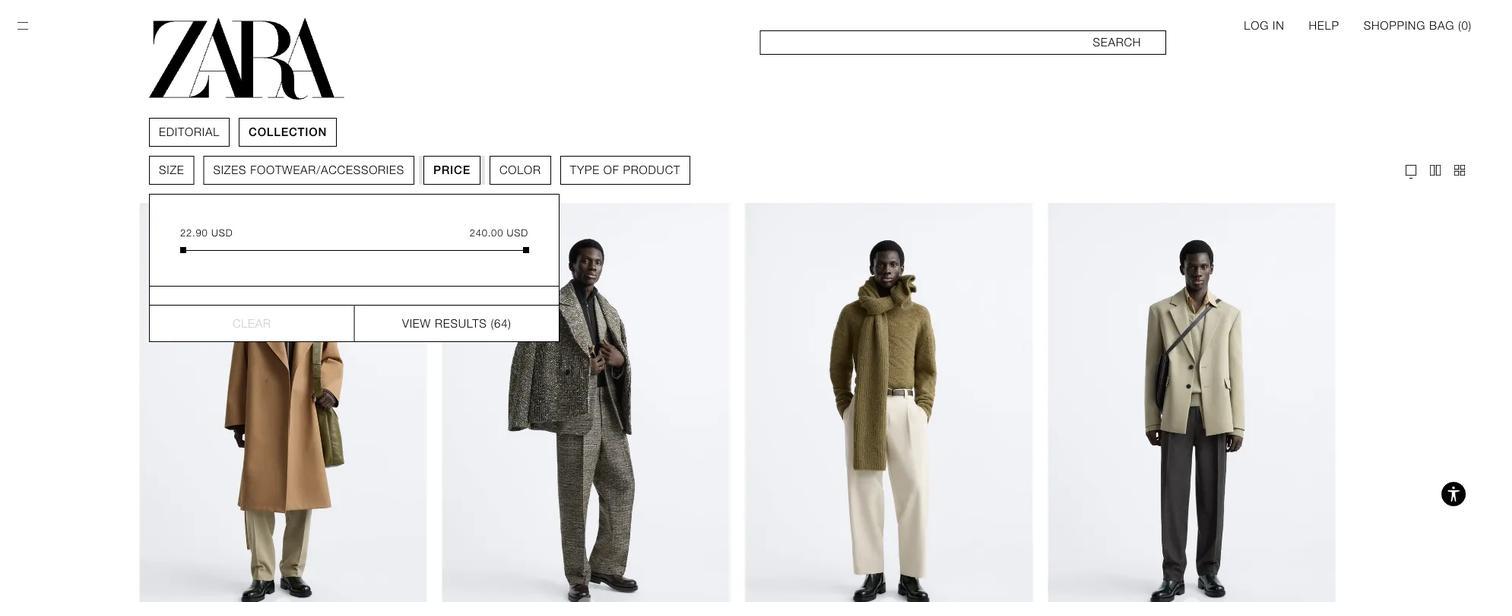 Task type: vqa. For each thing, say whether or not it's contained in the screenshot.
"BEAUTY" link
no



Task type: locate. For each thing, give the bounding box(es) containing it.
usd right 22.90
[[211, 227, 233, 238]]

usd
[[211, 227, 233, 238], [507, 227, 529, 238]]

sizes footwear/accessories
[[213, 163, 405, 177]]

of
[[604, 163, 619, 177]]

size button
[[149, 156, 194, 185]]

sizes
[[213, 163, 247, 177]]

0 horizontal spatial usd
[[211, 227, 233, 238]]

in
[[1273, 19, 1285, 32]]

type
[[570, 163, 600, 177]]

image 0 of cropped bouclé coat limited edition from zara image
[[442, 203, 730, 602]]

log
[[1244, 19, 1269, 32]]

3 zoom change image from the left
[[1452, 163, 1468, 178]]

collection
[[249, 125, 327, 139]]

clear button
[[150, 305, 354, 341]]

0 horizontal spatial zoom change image
[[1404, 163, 1419, 178]]

log in link
[[1244, 18, 1285, 33]]

0 status
[[1462, 19, 1469, 32]]

1 horizontal spatial usd
[[507, 227, 529, 238]]

zara logo united states. go to homepage image
[[149, 18, 344, 100]]

color
[[500, 163, 541, 177]]

clear
[[233, 317, 271, 330]]

price button
[[424, 156, 481, 185]]

1 horizontal spatial zoom change image
[[1428, 163, 1443, 178]]

help link
[[1309, 18, 1340, 33]]

1 usd from the left
[[211, 227, 233, 238]]

zoom change image
[[1404, 163, 1419, 178], [1428, 163, 1443, 178], [1452, 163, 1468, 178]]

22.90
[[180, 227, 208, 238]]

product
[[623, 163, 681, 177]]

type of product
[[570, 163, 681, 177]]

usd right 240.00 on the left of the page
[[507, 227, 529, 238]]

240.00  usd
[[470, 227, 529, 238]]

size
[[159, 163, 184, 177]]

22.90  usd
[[180, 227, 233, 238]]

2 horizontal spatial zoom change image
[[1452, 163, 1468, 178]]

usd for 22.90  usd
[[211, 227, 233, 238]]

color button
[[490, 156, 551, 185]]

search link
[[760, 30, 1167, 55]]

2 usd from the left
[[507, 227, 529, 238]]

results
[[435, 317, 487, 330]]

2 zoom change image from the left
[[1428, 163, 1443, 178]]

240.00
[[470, 227, 504, 238]]



Task type: describe. For each thing, give the bounding box(es) containing it.
type of product button
[[560, 156, 691, 185]]

image 0 of limited edition textured sweater from zara image
[[745, 203, 1033, 602]]

sizes footwear/accessories button
[[203, 156, 414, 185]]

bag
[[1430, 19, 1455, 32]]

search
[[1093, 36, 1142, 49]]

)
[[1469, 19, 1472, 32]]

accessibility image
[[1439, 479, 1469, 509]]

(
[[1459, 19, 1462, 32]]

shopping
[[1364, 19, 1426, 32]]

0
[[1462, 19, 1469, 32]]

image 0 of textured suit jacket limited edition from zara image
[[1048, 203, 1336, 602]]

image 0 of technical trench coat limited edition from zara image
[[139, 203, 427, 602]]

help
[[1309, 19, 1340, 32]]

view results (64)
[[402, 317, 512, 330]]

price
[[433, 163, 471, 177]]

log in
[[1244, 19, 1285, 32]]

collection link
[[249, 125, 327, 140]]

open menu image
[[15, 18, 30, 33]]

editorial
[[159, 125, 220, 139]]

(64)
[[491, 317, 512, 330]]

Product search search field
[[760, 30, 1167, 55]]

usd for 240.00  usd
[[507, 227, 529, 238]]

footwear/accessories
[[250, 163, 405, 177]]

1 zoom change image from the left
[[1404, 163, 1419, 178]]

editorial link
[[159, 125, 220, 140]]

view
[[402, 317, 431, 330]]

shopping bag ( 0 )
[[1364, 19, 1472, 32]]



